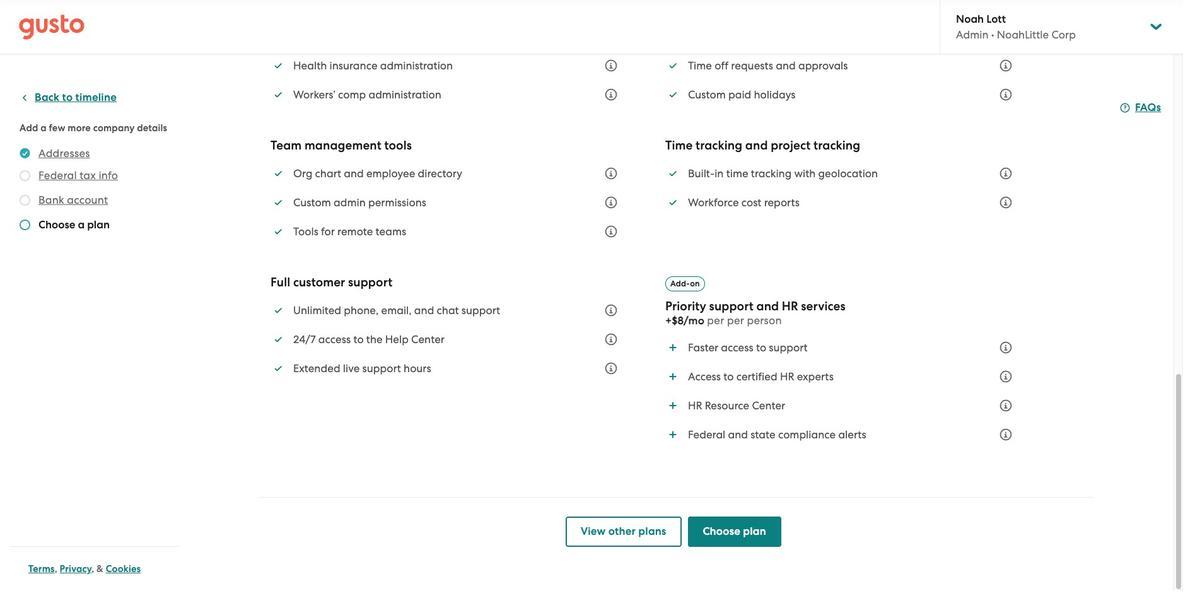 Task type: vqa. For each thing, say whether or not it's contained in the screenshot.
Live
yes



Task type: describe. For each thing, give the bounding box(es) containing it.
add
[[20, 122, 38, 134]]

time for time tracking and project tracking
[[666, 138, 693, 153]]

corp
[[1052, 28, 1077, 41]]

unlimited
[[293, 304, 341, 317]]

the
[[367, 333, 383, 346]]

teams
[[376, 225, 406, 238]]

list containing org chart and employee directory
[[271, 160, 625, 246]]

extended live support hours
[[293, 362, 431, 375]]

addresses button
[[38, 146, 90, 161]]

24/7 access to the help center
[[293, 333, 445, 346]]

back to timeline button
[[20, 90, 117, 105]]

add-on
[[671, 279, 700, 288]]

add-
[[671, 279, 691, 288]]

a for few
[[41, 122, 47, 134]]

full
[[271, 275, 290, 290]]

workforce cost reports
[[688, 196, 800, 209]]

&
[[97, 564, 104, 575]]

back
[[35, 91, 60, 104]]

certified
[[737, 370, 778, 383]]

hr for and
[[782, 299, 799, 314]]

tools
[[293, 225, 319, 238]]

access for 24/7
[[319, 333, 351, 346]]

for
[[321, 225, 335, 238]]

support down the
[[363, 362, 401, 375]]

health
[[293, 59, 327, 72]]

with
[[795, 167, 816, 180]]

requests
[[732, 59, 774, 72]]

admin
[[957, 28, 989, 41]]

help
[[385, 333, 409, 346]]

cookies button
[[106, 562, 141, 577]]

bank account
[[38, 194, 108, 206]]

permissions
[[369, 196, 427, 209]]

access for faster
[[722, 341, 754, 354]]

1 horizontal spatial tracking
[[752, 167, 792, 180]]

choose a plan list
[[20, 146, 175, 235]]

faqs
[[1136, 101, 1162, 114]]

choose plan
[[703, 525, 767, 538]]

details
[[137, 122, 167, 134]]

plans
[[639, 525, 667, 538]]

hr for certified
[[781, 370, 795, 383]]

terms
[[28, 564, 55, 575]]

custom admin permissions
[[293, 196, 427, 209]]

and up time
[[746, 138, 768, 153]]

terms link
[[28, 564, 55, 575]]

back to timeline
[[35, 91, 117, 104]]

on
[[691, 279, 700, 288]]

cookies
[[106, 564, 141, 575]]

and left chat
[[415, 304, 434, 317]]

priority support and hr services +$8/mo per per person
[[666, 299, 846, 328]]

customer
[[293, 275, 345, 290]]

to right the access
[[724, 370, 734, 383]]

email,
[[381, 304, 412, 317]]

tax
[[80, 169, 96, 182]]

noah
[[957, 13, 985, 26]]

few
[[49, 122, 65, 134]]

privacy
[[60, 564, 92, 575]]

off
[[715, 59, 729, 72]]

choose plan button
[[688, 517, 782, 547]]

live
[[343, 362, 360, 375]]

access
[[688, 370, 721, 383]]

federal tax info
[[38, 169, 118, 182]]

24/7
[[293, 333, 316, 346]]

approvals
[[799, 59, 848, 72]]

2 per from the left
[[728, 314, 745, 327]]

built-
[[688, 167, 715, 180]]

workforce
[[688, 196, 739, 209]]

bank account button
[[38, 192, 108, 208]]

team
[[271, 138, 302, 153]]

federal for federal tax info
[[38, 169, 77, 182]]

comp
[[338, 88, 366, 101]]

paid
[[729, 88, 752, 101]]

lott
[[987, 13, 1006, 26]]

1 check image from the top
[[20, 170, 30, 181]]

admin
[[334, 196, 366, 209]]

hours
[[404, 362, 431, 375]]

list containing unlimited phone, email, and chat support
[[271, 297, 625, 383]]

view other plans button
[[566, 517, 682, 547]]

and up holidays
[[776, 59, 796, 72]]

choose for choose plan
[[703, 525, 741, 538]]

alerts
[[839, 429, 867, 441]]

choose a plan
[[38, 218, 110, 232]]

to down person
[[757, 341, 767, 354]]

privacy link
[[60, 564, 92, 575]]

1 , from the left
[[55, 564, 57, 575]]

support down person
[[769, 341, 808, 354]]

bank
[[38, 194, 64, 206]]

support inside priority support and hr services +$8/mo per per person
[[710, 299, 754, 314]]

insurance
[[330, 59, 378, 72]]

access to certified hr experts
[[688, 370, 834, 383]]

time for time off requests and approvals
[[688, 59, 712, 72]]

team management tools
[[271, 138, 412, 153]]



Task type: locate. For each thing, give the bounding box(es) containing it.
0 vertical spatial center
[[412, 333, 445, 346]]

hr left services
[[782, 299, 799, 314]]

federal down addresses button at the top of page
[[38, 169, 77, 182]]

person
[[747, 314, 782, 327]]

0 horizontal spatial custom
[[293, 196, 331, 209]]

more
[[68, 122, 91, 134]]

and inside priority support and hr services +$8/mo per per person
[[757, 299, 780, 314]]

home image
[[19, 14, 85, 39]]

1 horizontal spatial access
[[722, 341, 754, 354]]

hr inside priority support and hr services +$8/mo per per person
[[782, 299, 799, 314]]

access
[[319, 333, 351, 346], [722, 341, 754, 354]]

federal for federal and state compliance alerts
[[688, 429, 726, 441]]

a
[[41, 122, 47, 134], [78, 218, 85, 232]]

state
[[751, 429, 776, 441]]

account
[[67, 194, 108, 206]]

view
[[581, 525, 606, 538]]

0 vertical spatial time
[[688, 59, 712, 72]]

a inside the choose a plan list
[[78, 218, 85, 232]]

check image
[[20, 170, 30, 181], [20, 220, 30, 230]]

0 horizontal spatial access
[[319, 333, 351, 346]]

administration up 'workers' comp administration'
[[380, 59, 453, 72]]

workers'
[[293, 88, 336, 101]]

directory
[[418, 167, 463, 180]]

phone,
[[344, 304, 379, 317]]

federal down resource
[[688, 429, 726, 441]]

1 horizontal spatial federal
[[688, 429, 726, 441]]

list containing health insurance administration
[[271, 52, 625, 109]]

in
[[715, 167, 724, 180]]

check image
[[20, 195, 30, 206]]

choose
[[38, 218, 75, 232], [703, 525, 741, 538]]

1 horizontal spatial plan
[[744, 525, 767, 538]]

geolocation
[[819, 167, 879, 180]]

hr left experts
[[781, 370, 795, 383]]

1 horizontal spatial per
[[728, 314, 745, 327]]

0 horizontal spatial center
[[412, 333, 445, 346]]

+$8/mo
[[666, 314, 705, 328]]

list containing faster access to support
[[666, 334, 1020, 449]]

plan
[[87, 218, 110, 232], [744, 525, 767, 538]]

0 vertical spatial check image
[[20, 170, 30, 181]]

0 horizontal spatial ,
[[55, 564, 57, 575]]

a for plan
[[78, 218, 85, 232]]

0 horizontal spatial a
[[41, 122, 47, 134]]

info
[[99, 169, 118, 182]]

access right faster
[[722, 341, 754, 354]]

center up state
[[752, 400, 786, 412]]

2 horizontal spatial tracking
[[814, 138, 861, 153]]

2 check image from the top
[[20, 220, 30, 230]]

and right "chart"
[[344, 167, 364, 180]]

compliance
[[779, 429, 836, 441]]

1 vertical spatial choose
[[703, 525, 741, 538]]

check image down "circle check" image
[[20, 170, 30, 181]]

0 horizontal spatial choose
[[38, 218, 75, 232]]

cost
[[742, 196, 762, 209]]

2 vertical spatial hr
[[688, 400, 703, 412]]

extended
[[293, 362, 341, 375]]

1 horizontal spatial ,
[[92, 564, 94, 575]]

1 vertical spatial custom
[[293, 196, 331, 209]]

1 vertical spatial plan
[[744, 525, 767, 538]]

choose inside button
[[703, 525, 741, 538]]

add a few more company details
[[20, 122, 167, 134]]

timeline
[[75, 91, 117, 104]]

federal inside 'federal tax info' button
[[38, 169, 77, 182]]

time inside list
[[688, 59, 712, 72]]

1 per from the left
[[708, 314, 725, 327]]

tracking down time tracking and project tracking
[[752, 167, 792, 180]]

administration for workers' comp administration
[[369, 88, 442, 101]]

tracking up geolocation
[[814, 138, 861, 153]]

faqs button
[[1121, 100, 1162, 115]]

0 vertical spatial a
[[41, 122, 47, 134]]

holidays
[[754, 88, 796, 101]]

time up built-
[[666, 138, 693, 153]]

0 vertical spatial plan
[[87, 218, 110, 232]]

check image down check image
[[20, 220, 30, 230]]

other
[[609, 525, 636, 538]]

hr resource center
[[688, 400, 786, 412]]

list containing built-in time tracking with geolocation
[[666, 160, 1020, 217]]

circle check image
[[20, 146, 30, 161]]

tracking
[[696, 138, 743, 153], [814, 138, 861, 153], [752, 167, 792, 180]]

a left "few"
[[41, 122, 47, 134]]

list containing time off requests and approvals
[[666, 52, 1020, 109]]

0 horizontal spatial tracking
[[696, 138, 743, 153]]

faster
[[688, 341, 719, 354]]

1 vertical spatial federal
[[688, 429, 726, 441]]

2 , from the left
[[92, 564, 94, 575]]

custom for custom admin permissions
[[293, 196, 331, 209]]

noahlittle
[[998, 28, 1050, 41]]

1 vertical spatial administration
[[369, 88, 442, 101]]

0 vertical spatial federal
[[38, 169, 77, 182]]

, left privacy "link"
[[55, 564, 57, 575]]

chat
[[437, 304, 459, 317]]

center up hours
[[412, 333, 445, 346]]

plan inside button
[[744, 525, 767, 538]]

remote
[[338, 225, 373, 238]]

and up person
[[757, 299, 780, 314]]

custom paid holidays
[[688, 88, 796, 101]]

0 horizontal spatial per
[[708, 314, 725, 327]]

1 horizontal spatial a
[[78, 218, 85, 232]]

services
[[802, 299, 846, 314]]

tools for remote teams
[[293, 225, 406, 238]]

access right '24/7'
[[319, 333, 351, 346]]

0 vertical spatial hr
[[782, 299, 799, 314]]

center
[[412, 333, 445, 346], [752, 400, 786, 412]]

1 vertical spatial center
[[752, 400, 786, 412]]

, left &
[[92, 564, 94, 575]]

support right chat
[[462, 304, 501, 317]]

administration for health insurance administration
[[380, 59, 453, 72]]

support
[[348, 275, 393, 290], [710, 299, 754, 314], [462, 304, 501, 317], [769, 341, 808, 354], [363, 362, 401, 375]]

•
[[992, 28, 995, 41]]

0 horizontal spatial federal
[[38, 169, 77, 182]]

org chart and employee directory
[[293, 167, 463, 180]]

1 vertical spatial a
[[78, 218, 85, 232]]

to
[[62, 91, 73, 104], [354, 333, 364, 346], [757, 341, 767, 354], [724, 370, 734, 383]]

per
[[708, 314, 725, 327], [728, 314, 745, 327]]

time
[[727, 167, 749, 180]]

project
[[771, 138, 811, 153]]

1 horizontal spatial center
[[752, 400, 786, 412]]

org
[[293, 167, 313, 180]]

per up faster
[[708, 314, 725, 327]]

1 vertical spatial hr
[[781, 370, 795, 383]]

federal and state compliance alerts
[[688, 429, 867, 441]]

0 vertical spatial custom
[[688, 88, 726, 101]]

and left state
[[729, 429, 748, 441]]

to inside button
[[62, 91, 73, 104]]

list
[[271, 52, 625, 109], [666, 52, 1020, 109], [271, 160, 625, 246], [666, 160, 1020, 217], [271, 297, 625, 383], [666, 334, 1020, 449]]

custom down off
[[688, 88, 726, 101]]

addresses
[[38, 147, 90, 160]]

custom up 'tools'
[[293, 196, 331, 209]]

employee
[[367, 167, 415, 180]]

federal tax info button
[[38, 168, 118, 183]]

built-in time tracking with geolocation
[[688, 167, 879, 180]]

choose for choose a plan
[[38, 218, 75, 232]]

unlimited phone, email, and chat support
[[293, 304, 501, 317]]

0 vertical spatial administration
[[380, 59, 453, 72]]

faster access to support
[[688, 341, 808, 354]]

support up phone,
[[348, 275, 393, 290]]

time tracking and project tracking
[[666, 138, 861, 153]]

company
[[93, 122, 135, 134]]

1 horizontal spatial custom
[[688, 88, 726, 101]]

custom
[[688, 88, 726, 101], [293, 196, 331, 209]]

to right "back"
[[62, 91, 73, 104]]

1 horizontal spatial choose
[[703, 525, 741, 538]]

per left person
[[728, 314, 745, 327]]

time off requests and approvals
[[688, 59, 848, 72]]

priority
[[666, 299, 707, 314]]

hr down the access
[[688, 400, 703, 412]]

reports
[[765, 196, 800, 209]]

choose inside list
[[38, 218, 75, 232]]

experts
[[798, 370, 834, 383]]

management
[[305, 138, 382, 153]]

to left the
[[354, 333, 364, 346]]

health insurance administration
[[293, 59, 453, 72]]

tracking up in
[[696, 138, 743, 153]]

0 horizontal spatial plan
[[87, 218, 110, 232]]

noah lott admin • noahlittle corp
[[957, 13, 1077, 41]]

1 vertical spatial check image
[[20, 220, 30, 230]]

resource
[[705, 400, 750, 412]]

1 vertical spatial time
[[666, 138, 693, 153]]

administration down the 'health insurance administration'
[[369, 88, 442, 101]]

tools
[[385, 138, 412, 153]]

hr
[[782, 299, 799, 314], [781, 370, 795, 383], [688, 400, 703, 412]]

support up person
[[710, 299, 754, 314]]

time left off
[[688, 59, 712, 72]]

0 vertical spatial choose
[[38, 218, 75, 232]]

a down account
[[78, 218, 85, 232]]

plan inside list
[[87, 218, 110, 232]]

custom for custom paid holidays
[[688, 88, 726, 101]]



